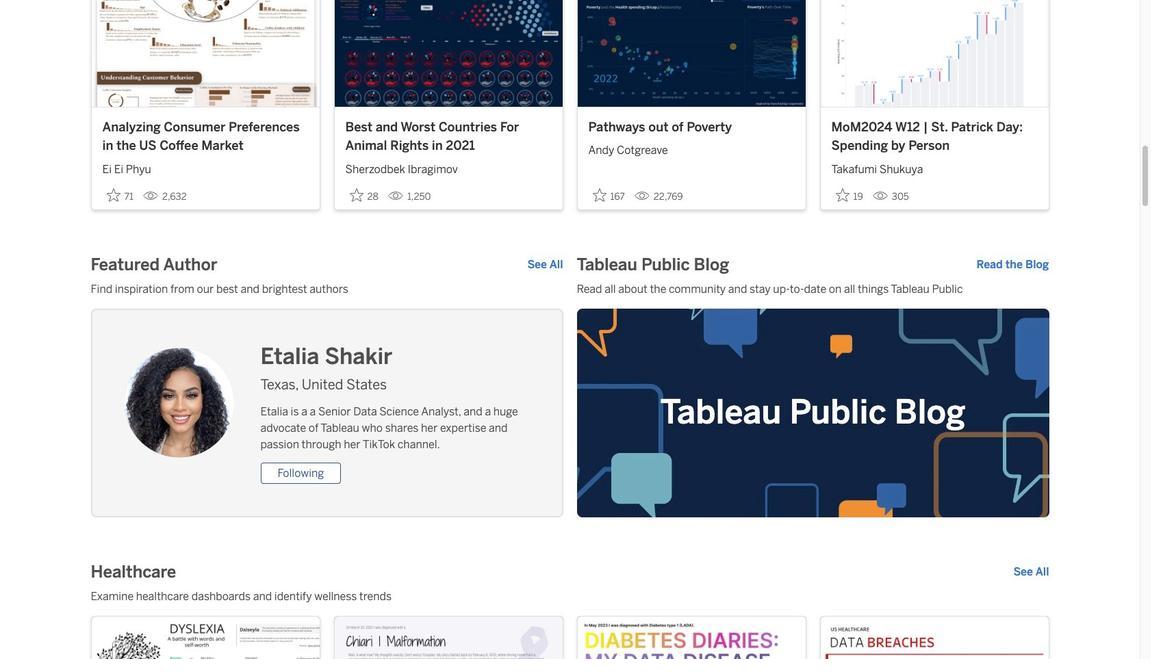 Task type: locate. For each thing, give the bounding box(es) containing it.
read all about the community and stay up-to-date on all things tableau public element
[[577, 281, 1050, 298]]

see all featured authors element
[[528, 257, 563, 273]]

3 workbook thumbnail image from the left
[[578, 0, 806, 107]]

add favorite button for third add favorite image's workbook thumbnail
[[832, 184, 868, 207]]

workbook thumbnail image
[[91, 0, 319, 107], [335, 0, 563, 107], [578, 0, 806, 107], [821, 0, 1049, 107]]

4 add favorite button from the left
[[832, 184, 868, 207]]

workbook thumbnail image for add favorite icon
[[578, 0, 806, 107]]

Add Favorite button
[[102, 184, 138, 207], [346, 184, 383, 207], [589, 184, 629, 207], [832, 184, 868, 207]]

2 add favorite button from the left
[[346, 184, 383, 207]]

3 add favorite image from the left
[[836, 188, 850, 202]]

4 workbook thumbnail image from the left
[[821, 0, 1049, 107]]

featured author: etalia.shakir image
[[124, 348, 234, 458]]

find inspiration from our best and brightest authors element
[[91, 281, 563, 298]]

2 horizontal spatial add favorite image
[[836, 188, 850, 202]]

add favorite image
[[106, 188, 120, 202], [350, 188, 363, 202], [836, 188, 850, 202]]

1 workbook thumbnail image from the left
[[91, 0, 319, 107]]

add favorite button for workbook thumbnail corresponding to third add favorite image from right
[[102, 184, 138, 207]]

1 add favorite image from the left
[[106, 188, 120, 202]]

tableau public blog heading
[[577, 254, 730, 276]]

add favorite image
[[593, 188, 606, 202]]

2 workbook thumbnail image from the left
[[335, 0, 563, 107]]

0 horizontal spatial add favorite image
[[106, 188, 120, 202]]

workbook thumbnail image for 2nd add favorite image from left
[[335, 0, 563, 107]]

3 add favorite button from the left
[[589, 184, 629, 207]]

1 add favorite button from the left
[[102, 184, 138, 207]]

1 horizontal spatial add favorite image
[[350, 188, 363, 202]]

add favorite button for 2nd add favorite image from left workbook thumbnail
[[346, 184, 383, 207]]



Task type: describe. For each thing, give the bounding box(es) containing it.
add favorite button for workbook thumbnail corresponding to add favorite icon
[[589, 184, 629, 207]]

2 add favorite image from the left
[[350, 188, 363, 202]]

workbook thumbnail image for third add favorite image
[[821, 0, 1049, 107]]

see all healthcare element
[[1014, 564, 1050, 581]]

examine healthcare dashboards and identify wellness trends element
[[91, 589, 1050, 605]]

featured author heading
[[91, 254, 218, 276]]

healthcare heading
[[91, 561, 176, 583]]

workbook thumbnail image for third add favorite image from right
[[91, 0, 319, 107]]



Task type: vqa. For each thing, say whether or not it's contained in the screenshot.
TABLEAU PUBLIC BLOG heading
yes



